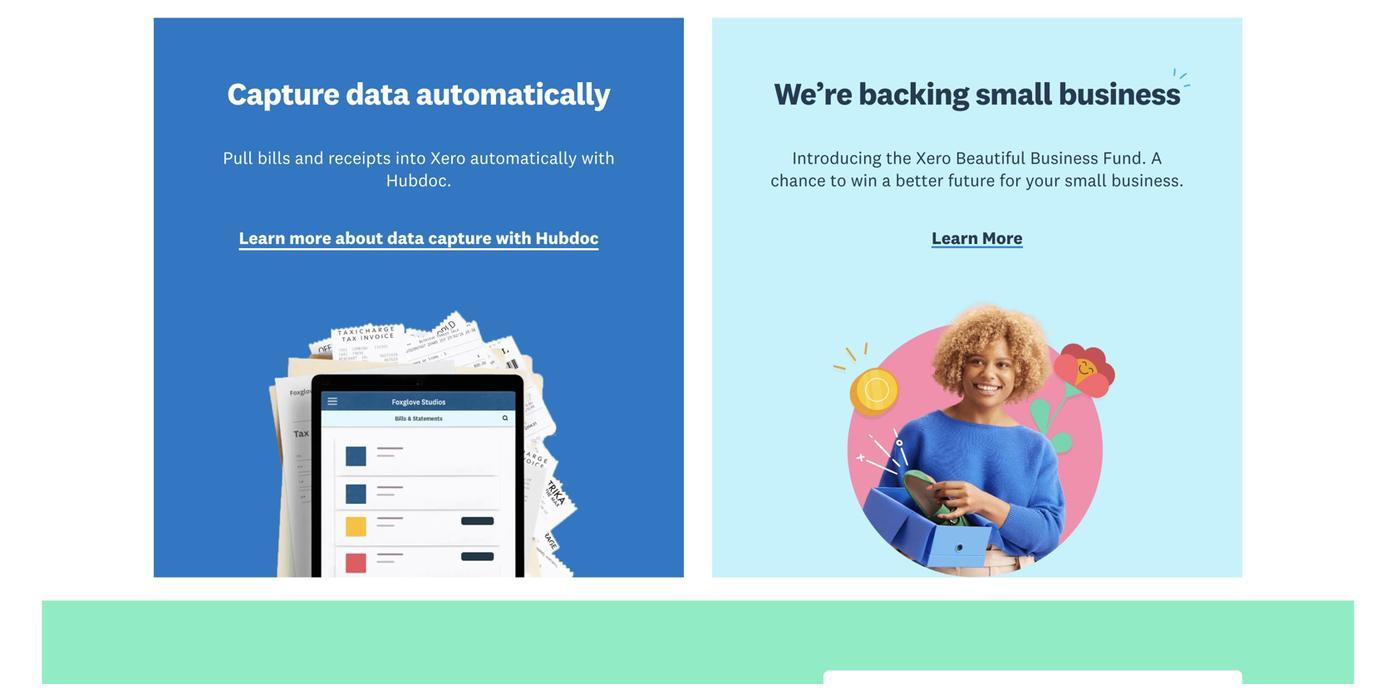 Task type: vqa. For each thing, say whether or not it's contained in the screenshot.
Sign up now
no



Task type: describe. For each thing, give the bounding box(es) containing it.
a
[[1151, 147, 1162, 169]]

introducing
[[792, 147, 882, 169]]

a tablet device shows scanned bills and statements over a pile of paperwork image
[[209, 284, 628, 578]]

with inside pull bills and receipts into xero automatically with hubdoc.
[[582, 147, 615, 169]]

we're backing small
[[774, 74, 1059, 113]]

0 vertical spatial small
[[976, 74, 1052, 113]]

more
[[982, 227, 1023, 249]]

bills
[[257, 147, 290, 169]]

learn more about data capture with hubdoc
[[239, 227, 599, 249]]

a
[[882, 170, 891, 191]]

better
[[896, 170, 944, 191]]

win
[[851, 170, 878, 191]]

xero inside the introducing the xero beautiful business fund. a chance to win a better future for your small business.
[[916, 147, 951, 169]]

1 vertical spatial data
[[387, 227, 424, 249]]

learn more
[[932, 227, 1023, 249]]

future
[[948, 170, 995, 191]]

business
[[1059, 74, 1181, 113]]

hubdoc
[[536, 227, 599, 249]]

learn for backing
[[932, 227, 978, 249]]

hubdoc.
[[386, 170, 452, 191]]

to
[[830, 170, 847, 191]]

capture
[[428, 227, 492, 249]]

capture
[[227, 74, 339, 113]]

0 vertical spatial data
[[346, 74, 410, 113]]

receipts
[[328, 147, 391, 169]]

xero inside pull bills and receipts into xero automatically with hubdoc.
[[430, 147, 466, 169]]

for
[[1000, 170, 1022, 191]]

automatically inside pull bills and receipts into xero automatically with hubdoc.
[[470, 147, 577, 169]]

0 horizontal spatial with
[[496, 227, 532, 249]]



Task type: locate. For each thing, give the bounding box(es) containing it.
learn more about data capture with hubdoc link
[[239, 227, 599, 253]]

data right about
[[387, 227, 424, 249]]

business.
[[1111, 170, 1184, 191]]

about
[[335, 227, 383, 249]]

learn left "more"
[[239, 227, 285, 249]]

learn
[[239, 227, 285, 249], [932, 227, 978, 249]]

small down business
[[1065, 170, 1107, 191]]

beautiful
[[956, 147, 1026, 169]]

into
[[395, 147, 426, 169]]

a retail store owner holds a shoe box and smiles at the camera image
[[824, 290, 1131, 578]]

1 vertical spatial automatically
[[470, 147, 577, 169]]

and
[[295, 147, 324, 169]]

more
[[289, 227, 331, 249]]

1 learn from the left
[[239, 227, 285, 249]]

backing
[[859, 74, 969, 113]]

1 vertical spatial small
[[1065, 170, 1107, 191]]

0 vertical spatial with
[[582, 147, 615, 169]]

fund.
[[1103, 147, 1147, 169]]

0 horizontal spatial xero
[[430, 147, 466, 169]]

learn more link
[[932, 227, 1023, 253]]

data up receipts
[[346, 74, 410, 113]]

with
[[582, 147, 615, 169], [496, 227, 532, 249]]

learn left more
[[932, 227, 978, 249]]

business
[[1030, 147, 1099, 169]]

capture data automatically
[[227, 74, 611, 113]]

automatically
[[416, 74, 611, 113], [470, 147, 577, 169]]

small up the beautiful
[[976, 74, 1052, 113]]

xero
[[430, 147, 466, 169], [916, 147, 951, 169]]

0 horizontal spatial learn
[[239, 227, 285, 249]]

2 xero from the left
[[916, 147, 951, 169]]

we're
[[774, 74, 852, 113]]

xero up the hubdoc.
[[430, 147, 466, 169]]

chance
[[771, 170, 826, 191]]

xero up better
[[916, 147, 951, 169]]

1 horizontal spatial learn
[[932, 227, 978, 249]]

small inside the introducing the xero beautiful business fund. a chance to win a better future for your small business.
[[1065, 170, 1107, 191]]

1 xero from the left
[[430, 147, 466, 169]]

introducing the xero beautiful business fund. a chance to win a better future for your small business.
[[771, 147, 1184, 191]]

small
[[976, 74, 1052, 113], [1065, 170, 1107, 191]]

1 horizontal spatial xero
[[916, 147, 951, 169]]

pull bills and receipts into xero automatically with hubdoc.
[[223, 147, 615, 191]]

1 horizontal spatial with
[[582, 147, 615, 169]]

0 vertical spatial automatically
[[416, 74, 611, 113]]

1 vertical spatial with
[[496, 227, 532, 249]]

learn for data
[[239, 227, 285, 249]]

pull
[[223, 147, 253, 169]]

your
[[1026, 170, 1060, 191]]

2 learn from the left
[[932, 227, 978, 249]]

the
[[886, 147, 912, 169]]

0 horizontal spatial small
[[976, 74, 1052, 113]]

data
[[346, 74, 410, 113], [387, 227, 424, 249]]

1 horizontal spatial small
[[1065, 170, 1107, 191]]



